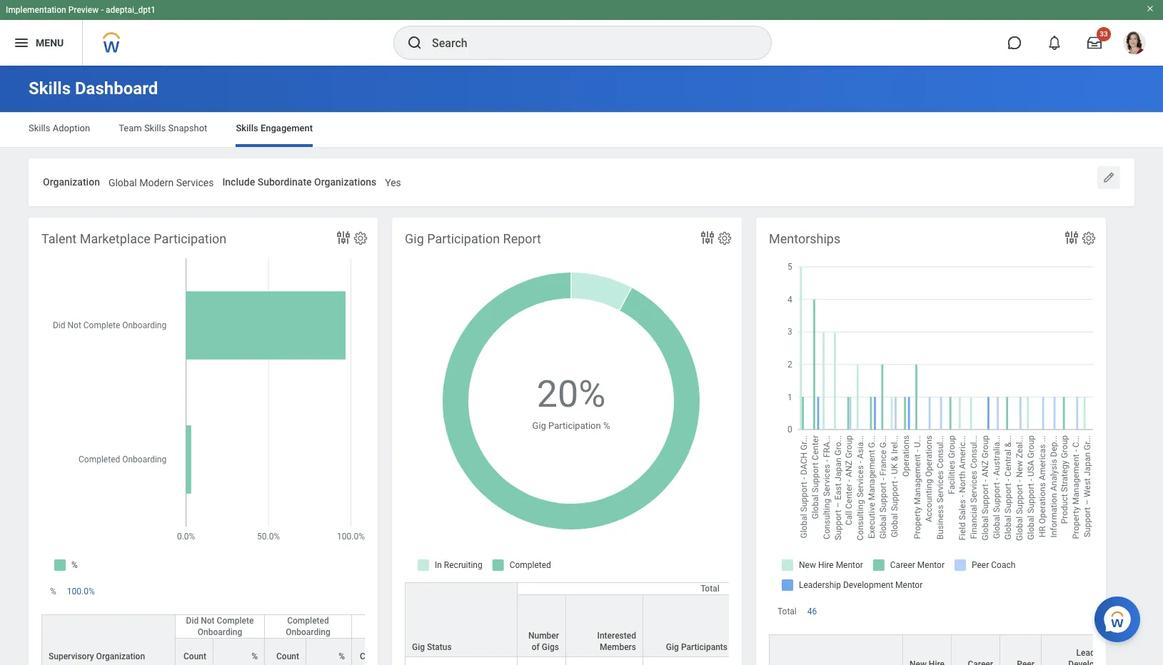 Task type: locate. For each thing, give the bounding box(es) containing it.
onboarding down the not
[[198, 628, 242, 638]]

tab list containing skills adoption
[[14, 113, 1149, 147]]

count column header
[[176, 615, 213, 665], [265, 615, 306, 665]]

include subordinate organizations element
[[385, 168, 401, 194]]

gig status column header
[[405, 582, 518, 658]]

supervisory organization column header
[[41, 615, 176, 665]]

1 horizontal spatial % column header
[[306, 615, 352, 665]]

2 % button from the left
[[306, 639, 351, 665]]

0 vertical spatial total button
[[518, 583, 902, 595]]

2 cell from the left
[[518, 657, 566, 665]]

% down 20% button
[[603, 421, 610, 432]]

onboarding
[[198, 628, 242, 638], [286, 628, 330, 638]]

row
[[405, 582, 903, 658], [405, 583, 903, 658], [41, 615, 441, 665], [41, 615, 441, 665], [405, 657, 903, 665]]

1 horizontal spatial onboarding
[[286, 628, 330, 638]]

2 count button from the left
[[265, 639, 306, 665]]

gig inside gig status popup button
[[412, 642, 425, 652]]

0 horizontal spatial total button
[[352, 615, 441, 638]]

participation inside 20% gig participation %
[[548, 421, 601, 432]]

2 vertical spatial total
[[387, 628, 406, 638]]

count
[[183, 652, 206, 662], [276, 652, 299, 662], [360, 652, 383, 662]]

% button down complete
[[213, 639, 264, 665]]

1 cell from the left
[[405, 657, 518, 665]]

count column header right complete
[[265, 615, 306, 665]]

count down did
[[183, 652, 206, 662]]

completed onboarding button
[[265, 615, 351, 638]]

cell down members
[[566, 657, 643, 665]]

completed
[[287, 616, 329, 626]]

2 horizontal spatial count button
[[352, 639, 389, 665]]

supervisory organization
[[49, 652, 145, 662]]

row containing did not complete onboarding
[[41, 615, 441, 665]]

skills right team
[[144, 123, 166, 134]]

participation down 20% button
[[548, 421, 601, 432]]

include subordinate organizations
[[222, 176, 376, 188]]

% left 100.0%
[[50, 587, 56, 597]]

configure and view chart data image inside mentorships element
[[1063, 229, 1080, 246]]

global
[[108, 177, 137, 188]]

count left gig status
[[360, 652, 383, 662]]

row containing total
[[405, 582, 903, 658]]

Search Workday  search field
[[432, 27, 742, 59]]

cell down gig participants
[[643, 657, 735, 665]]

gig for gig status
[[412, 642, 425, 652]]

1 horizontal spatial participation
[[427, 231, 500, 246]]

onboarding down completed
[[286, 628, 330, 638]]

total button
[[518, 583, 902, 595], [352, 615, 441, 638]]

gig status
[[412, 642, 452, 652]]

status
[[427, 642, 452, 652]]

implementation preview -   adeptai_dpt1
[[6, 5, 156, 15]]

% button for 2nd % column header from left
[[306, 639, 351, 665]]

skills left the engagement at the top left of page
[[236, 123, 258, 134]]

46
[[807, 607, 817, 617]]

0 horizontal spatial count column header
[[176, 615, 213, 665]]

1 vertical spatial total
[[778, 607, 797, 617]]

count button
[[176, 639, 213, 665], [265, 639, 306, 665], [352, 639, 389, 665]]

count button down did
[[176, 639, 213, 665]]

organization
[[43, 176, 100, 188], [96, 652, 145, 662]]

-
[[101, 5, 104, 15]]

total button up gig status
[[352, 615, 441, 638]]

gig participation report element
[[392, 218, 903, 665]]

1 horizontal spatial % button
[[306, 639, 351, 665]]

adoption
[[53, 123, 90, 134]]

1 configure and view chart data image from the left
[[699, 229, 716, 246]]

1 count button from the left
[[176, 639, 213, 665]]

count button down 'completed onboarding'
[[265, 639, 306, 665]]

did
[[186, 616, 199, 626]]

configure gig participation report image
[[717, 230, 733, 246]]

menu button
[[0, 20, 82, 66]]

cell
[[405, 657, 518, 665], [518, 657, 566, 665], [566, 657, 643, 665], [643, 657, 735, 665]]

column header
[[769, 635, 903, 665], [903, 635, 952, 665], [952, 635, 1000, 665], [1000, 635, 1042, 665]]

1 horizontal spatial count column header
[[265, 615, 306, 665]]

1 onboarding from the left
[[198, 628, 242, 638]]

total
[[701, 584, 720, 594], [778, 607, 797, 617], [387, 628, 406, 638]]

count column header left complete
[[176, 615, 213, 665]]

1 vertical spatial total button
[[352, 615, 441, 638]]

configure and view chart data image left configure gig participation report icon
[[699, 229, 716, 246]]

supervisory organization button
[[42, 615, 175, 665]]

20% main content
[[0, 66, 1163, 665]]

interested members column header
[[566, 583, 643, 658]]

2 count from the left
[[276, 652, 299, 662]]

1 % button from the left
[[213, 639, 264, 665]]

participation
[[154, 231, 227, 246], [427, 231, 500, 246], [548, 421, 601, 432]]

organizations
[[314, 176, 376, 188]]

gig
[[405, 231, 424, 246], [532, 421, 546, 432], [412, 642, 425, 652], [666, 642, 679, 652]]

skills left adoption
[[29, 123, 50, 134]]

0 horizontal spatial onboarding
[[198, 628, 242, 638]]

did not complete onboarding
[[186, 616, 254, 638]]

gigs
[[542, 642, 559, 652]]

talent marketplace participation element
[[29, 218, 441, 665]]

skills adoption
[[29, 123, 90, 134]]

1 horizontal spatial total
[[701, 584, 720, 594]]

organization inside popup button
[[96, 652, 145, 662]]

0 vertical spatial total
[[701, 584, 720, 594]]

cell down of
[[518, 657, 566, 665]]

%
[[603, 421, 610, 432], [50, 587, 56, 597], [251, 652, 258, 662], [339, 652, 345, 662]]

close environment banner image
[[1146, 4, 1155, 13]]

gig down 20% at the bottom of page
[[532, 421, 546, 432]]

members
[[600, 642, 636, 652]]

0 horizontal spatial participation
[[154, 231, 227, 246]]

count button left gig status
[[352, 639, 389, 665]]

participation for talent
[[154, 231, 227, 246]]

total inside talent marketplace participation element
[[387, 628, 406, 638]]

gig right configure talent marketplace participation image
[[405, 231, 424, 246]]

supervisory
[[49, 652, 94, 662]]

count down 'completed onboarding'
[[276, 652, 299, 662]]

gig inside 20% gig participation %
[[532, 421, 546, 432]]

gig inside gig participants "popup button"
[[666, 642, 679, 652]]

tab list
[[14, 113, 1149, 147]]

participation inside talent marketplace participation element
[[154, 231, 227, 246]]

gig left status
[[412, 642, 425, 652]]

participation left the report
[[427, 231, 500, 246]]

100.0% button
[[67, 586, 97, 598]]

organization left global
[[43, 176, 100, 188]]

0 horizontal spatial count button
[[176, 639, 213, 665]]

number of gigs button
[[518, 595, 565, 657]]

1 count from the left
[[183, 652, 206, 662]]

total button inside talent marketplace participation element
[[352, 615, 441, 638]]

participation down services
[[154, 231, 227, 246]]

participants
[[681, 642, 728, 652]]

not
[[201, 616, 215, 626]]

2 onboarding from the left
[[286, 628, 330, 638]]

complete
[[217, 616, 254, 626]]

3 cell from the left
[[566, 657, 643, 665]]

1 horizontal spatial count
[[276, 652, 299, 662]]

include
[[222, 176, 255, 188]]

46 button
[[807, 606, 819, 618]]

leadership developmen row
[[769, 635, 1163, 665]]

0 horizontal spatial count
[[183, 652, 206, 662]]

organization element
[[108, 168, 214, 194]]

configure talent marketplace participation image
[[353, 230, 368, 246]]

skills
[[29, 79, 71, 99], [29, 123, 50, 134], [144, 123, 166, 134], [236, 123, 258, 134]]

organization right supervisory
[[96, 652, 145, 662]]

total button up gig participants "popup button"
[[518, 583, 902, 595]]

configure and view chart data image
[[699, 229, 716, 246], [1063, 229, 1080, 246]]

report
[[503, 231, 541, 246]]

% button down completed onboarding popup button
[[306, 639, 351, 665]]

marketplace
[[80, 231, 151, 246]]

gig left participants
[[666, 642, 679, 652]]

Yes text field
[[385, 169, 401, 193]]

leadership developmen
[[1068, 648, 1119, 665]]

1 horizontal spatial count button
[[265, 639, 306, 665]]

cell down status
[[405, 657, 518, 665]]

skills up 'skills adoption'
[[29, 79, 71, 99]]

1 vertical spatial organization
[[96, 652, 145, 662]]

2 count column header from the left
[[265, 615, 306, 665]]

1 horizontal spatial configure and view chart data image
[[1063, 229, 1080, 246]]

skills for skills engagement
[[236, 123, 258, 134]]

configure and view chart data image left configure mentorships 'icon'
[[1063, 229, 1080, 246]]

2 horizontal spatial participation
[[548, 421, 601, 432]]

justify image
[[13, 34, 30, 51]]

2 configure and view chart data image from the left
[[1063, 229, 1080, 246]]

0 horizontal spatial % button
[[213, 639, 264, 665]]

20% button
[[537, 370, 608, 419]]

0 horizontal spatial % column header
[[213, 615, 265, 665]]

% button
[[213, 639, 264, 665], [306, 639, 351, 665]]

0 vertical spatial organization
[[43, 176, 100, 188]]

0 horizontal spatial configure and view chart data image
[[699, 229, 716, 246]]

% column header
[[213, 615, 265, 665], [306, 615, 352, 665]]

menu
[[36, 37, 64, 48]]

count for second count column header from the right
[[183, 652, 206, 662]]

number
[[528, 631, 559, 641]]

total inside gig participation report element
[[701, 584, 720, 594]]

0 horizontal spatial total
[[387, 628, 406, 638]]

2 horizontal spatial total
[[778, 607, 797, 617]]

2 horizontal spatial count
[[360, 652, 383, 662]]



Task type: describe. For each thing, give the bounding box(es) containing it.
1 % column header from the left
[[213, 615, 265, 665]]

did not complete onboarding button
[[176, 615, 264, 638]]

onboarding inside did not complete onboarding
[[198, 628, 242, 638]]

total inside mentorships element
[[778, 607, 797, 617]]

3 column header from the left
[[952, 635, 1000, 665]]

Global Modern Services text field
[[108, 169, 214, 193]]

20%
[[537, 373, 606, 416]]

engagement
[[261, 123, 313, 134]]

onboarding inside popup button
[[286, 628, 330, 638]]

mentorships element
[[756, 218, 1163, 665]]

% down complete
[[251, 652, 258, 662]]

count button for second count column header from the right
[[176, 639, 213, 665]]

gig participants
[[666, 642, 728, 652]]

gig status button
[[406, 583, 517, 657]]

of
[[532, 642, 540, 652]]

search image
[[406, 34, 423, 51]]

configure mentorships image
[[1081, 230, 1097, 246]]

preview
[[68, 5, 99, 15]]

% button for second % column header from the right
[[213, 639, 264, 665]]

inbox large image
[[1087, 36, 1102, 50]]

row containing count
[[41, 615, 441, 665]]

interested members button
[[566, 595, 643, 657]]

skills for skills dashboard
[[29, 79, 71, 99]]

adeptai_dpt1
[[106, 5, 156, 15]]

% inside 20% gig participation %
[[603, 421, 610, 432]]

count for 1st count column header from right
[[276, 652, 299, 662]]

snapshot
[[168, 123, 207, 134]]

team
[[119, 123, 142, 134]]

profile logan mcneil image
[[1123, 31, 1146, 57]]

interested members
[[597, 631, 636, 652]]

global modern services
[[108, 177, 214, 188]]

20% gig participation %
[[532, 373, 610, 432]]

skills engagement
[[236, 123, 313, 134]]

interested
[[597, 631, 636, 641]]

33
[[1100, 30, 1108, 38]]

1 count column header from the left
[[176, 615, 213, 665]]

3 count button from the left
[[352, 639, 389, 665]]

participation for 20%
[[548, 421, 601, 432]]

2 % column header from the left
[[306, 615, 352, 665]]

talent marketplace participation
[[41, 231, 227, 246]]

4 cell from the left
[[643, 657, 735, 665]]

configure and view chart data image
[[335, 229, 352, 246]]

33 button
[[1079, 27, 1111, 59]]

row containing number of gigs
[[405, 583, 903, 658]]

implementation
[[6, 5, 66, 15]]

notifications large image
[[1047, 36, 1062, 50]]

gig for gig participation report
[[405, 231, 424, 246]]

1 column header from the left
[[769, 635, 903, 665]]

number of gigs
[[528, 631, 559, 652]]

edit image
[[1102, 171, 1116, 185]]

skills dashboard
[[29, 79, 158, 99]]

number of gigs column header
[[518, 583, 566, 658]]

team skills snapshot
[[119, 123, 207, 134]]

dashboard
[[75, 79, 158, 99]]

modern
[[139, 177, 174, 188]]

mentorships
[[769, 231, 841, 246]]

3 count from the left
[[360, 652, 383, 662]]

gig participants button
[[643, 595, 734, 657]]

count button for 1st count column header from right
[[265, 639, 306, 665]]

yes
[[385, 177, 401, 188]]

100.0%
[[67, 587, 95, 597]]

completed onboarding
[[286, 616, 330, 638]]

gig participation report
[[405, 231, 541, 246]]

talent
[[41, 231, 77, 246]]

subordinate
[[258, 176, 312, 188]]

leadership developmen button
[[1042, 635, 1125, 665]]

configure and view chart data image for gig participation report
[[699, 229, 716, 246]]

leadership
[[1076, 648, 1119, 658]]

1 horizontal spatial total button
[[518, 583, 902, 595]]

tab list inside 20% main content
[[14, 113, 1149, 147]]

services
[[176, 177, 214, 188]]

2 column header from the left
[[903, 635, 952, 665]]

gig for gig participants
[[666, 642, 679, 652]]

% down completed onboarding popup button
[[339, 652, 345, 662]]

configure and view chart data image for mentorships
[[1063, 229, 1080, 246]]

menu banner
[[0, 0, 1163, 66]]

4 column header from the left
[[1000, 635, 1042, 665]]

skills for skills adoption
[[29, 123, 50, 134]]



Task type: vqa. For each thing, say whether or not it's contained in the screenshot.
Global Modern Services
yes



